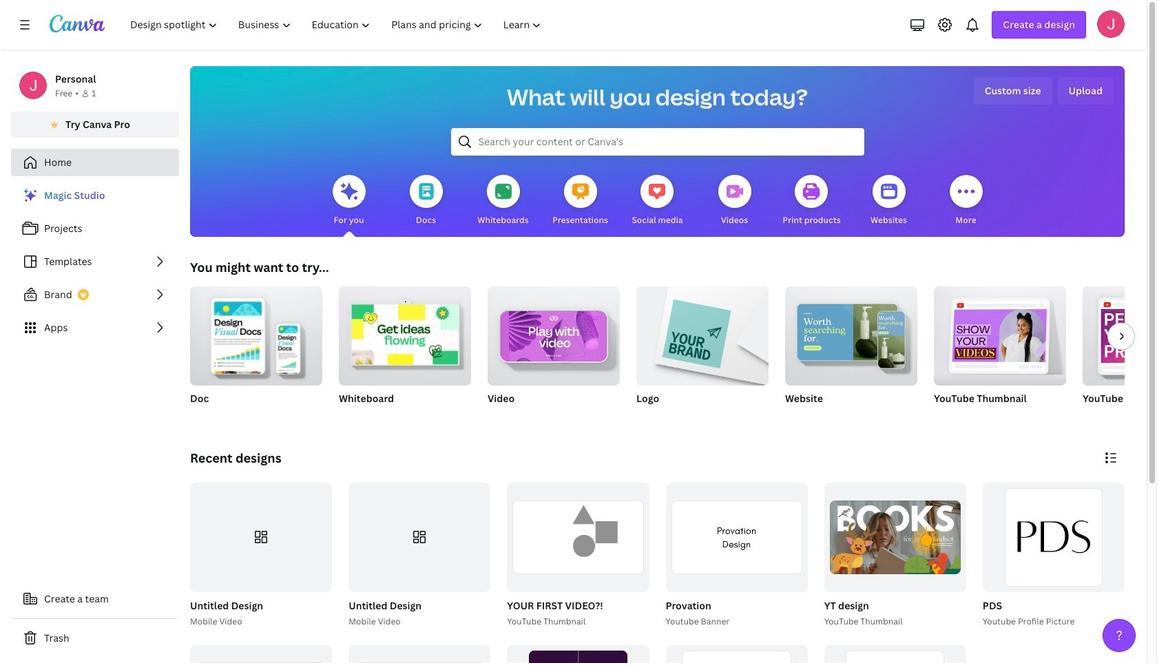 Task type: describe. For each thing, give the bounding box(es) containing it.
james peterson image
[[1098, 10, 1125, 38]]

Search search field
[[479, 129, 837, 155]]

top level navigation element
[[121, 11, 554, 39]]



Task type: locate. For each thing, give the bounding box(es) containing it.
None search field
[[451, 128, 865, 156]]

list
[[11, 182, 179, 342]]

group
[[190, 281, 323, 423], [190, 281, 323, 386], [339, 281, 471, 423], [339, 281, 471, 386], [488, 281, 620, 423], [488, 281, 620, 386], [637, 281, 769, 423], [637, 281, 769, 386], [786, 281, 918, 423], [786, 281, 918, 386], [935, 281, 1067, 423], [935, 281, 1067, 386], [1083, 287, 1158, 423], [1083, 287, 1158, 386], [187, 483, 332, 629], [190, 483, 332, 592], [346, 483, 491, 629], [505, 483, 650, 629], [663, 483, 808, 629], [666, 483, 808, 592], [822, 483, 967, 629], [825, 483, 967, 592], [981, 483, 1125, 629], [983, 483, 1125, 592], [507, 646, 650, 664], [666, 646, 808, 664], [825, 646, 967, 664]]



Task type: vqa. For each thing, say whether or not it's contained in the screenshot.
James Peterson image
yes



